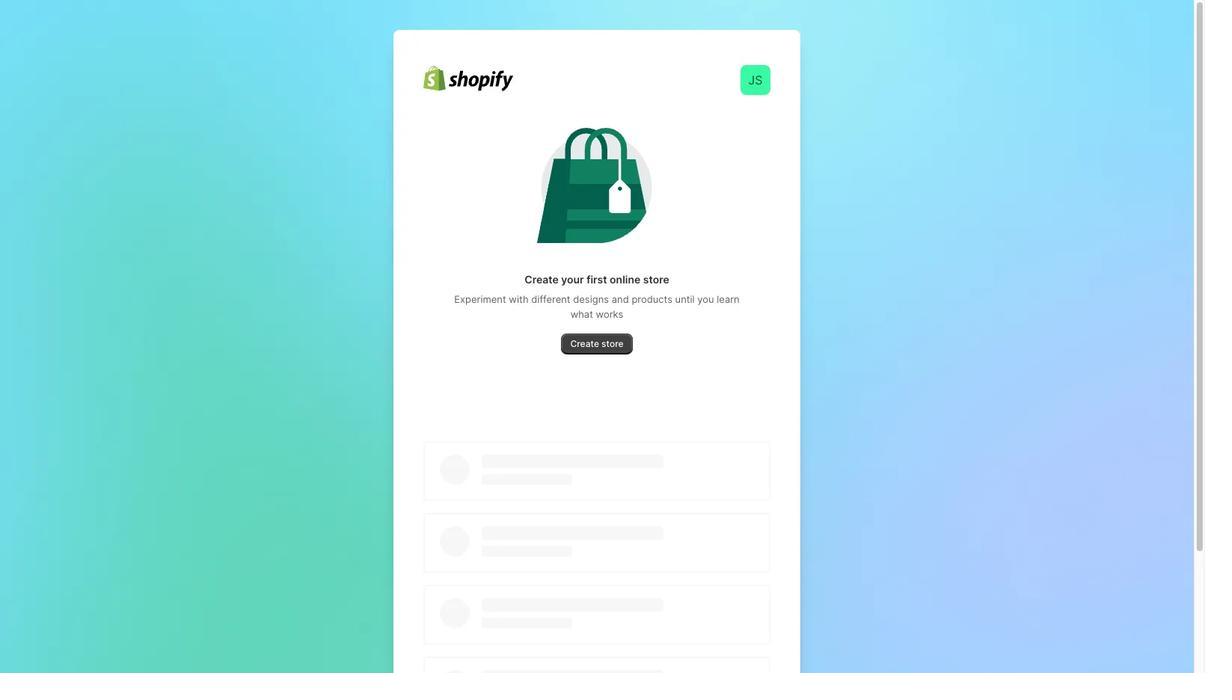 Task type: locate. For each thing, give the bounding box(es) containing it.
create store
[[570, 338, 624, 349]]

0 vertical spatial store
[[643, 273, 669, 286]]

store
[[643, 273, 669, 286], [602, 338, 624, 349]]

store inside create store button
[[602, 338, 624, 349]]

store down "works"
[[602, 338, 624, 349]]

with
[[509, 293, 529, 305]]

0 vertical spatial create
[[525, 273, 559, 286]]

0 horizontal spatial store
[[602, 338, 624, 349]]

store inside create your first online store experiment with different designs and products until you learn what works
[[643, 273, 669, 286]]

0 horizontal spatial create
[[525, 273, 559, 286]]

first
[[587, 273, 607, 286]]

1 horizontal spatial store
[[643, 273, 669, 286]]

create your first online store experiment with different designs and products until you learn what works
[[454, 273, 740, 320]]

create down what
[[570, 338, 599, 349]]

create for your
[[525, 273, 559, 286]]

store up products
[[643, 273, 669, 286]]

different
[[531, 293, 571, 305]]

create store button
[[561, 334, 633, 355]]

create
[[525, 273, 559, 286], [570, 338, 599, 349]]

jacob simon image
[[741, 65, 771, 95]]

designs
[[573, 293, 609, 305]]

js button
[[738, 62, 774, 98]]

and
[[612, 293, 629, 305]]

what
[[571, 308, 593, 320]]

create inside create your first online store experiment with different designs and products until you learn what works
[[525, 273, 559, 286]]

1 vertical spatial create
[[570, 338, 599, 349]]

online
[[610, 273, 641, 286]]

create inside button
[[570, 338, 599, 349]]

1 horizontal spatial create
[[570, 338, 599, 349]]

create up different
[[525, 273, 559, 286]]

you
[[698, 293, 714, 305]]

1 vertical spatial store
[[602, 338, 624, 349]]



Task type: describe. For each thing, give the bounding box(es) containing it.
learn
[[717, 293, 740, 305]]

products
[[632, 293, 673, 305]]

works
[[596, 308, 624, 320]]

shopify image
[[423, 65, 513, 91]]

your
[[561, 273, 584, 286]]

until
[[675, 293, 695, 305]]

create for store
[[570, 338, 599, 349]]

experiment
[[454, 293, 506, 305]]



Task type: vqa. For each thing, say whether or not it's contained in the screenshot.
the Settings link
no



